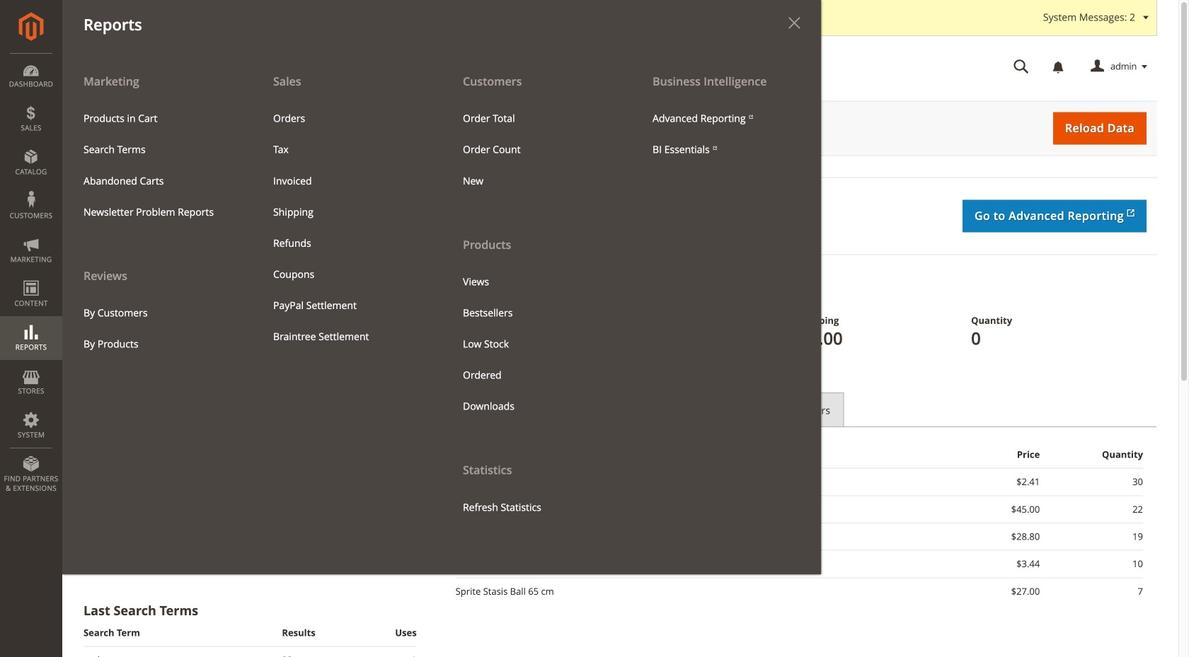 Task type: locate. For each thing, give the bounding box(es) containing it.
menu
[[62, 65, 821, 575], [62, 65, 252, 360], [442, 65, 631, 523], [73, 103, 241, 228], [263, 103, 431, 353], [452, 103, 621, 197], [642, 103, 811, 165], [452, 267, 621, 422], [73, 298, 241, 360]]

magento admin panel image
[[19, 12, 44, 41]]

menu bar
[[0, 0, 821, 575]]



Task type: vqa. For each thing, say whether or not it's contained in the screenshot.
magento admin panel icon
yes



